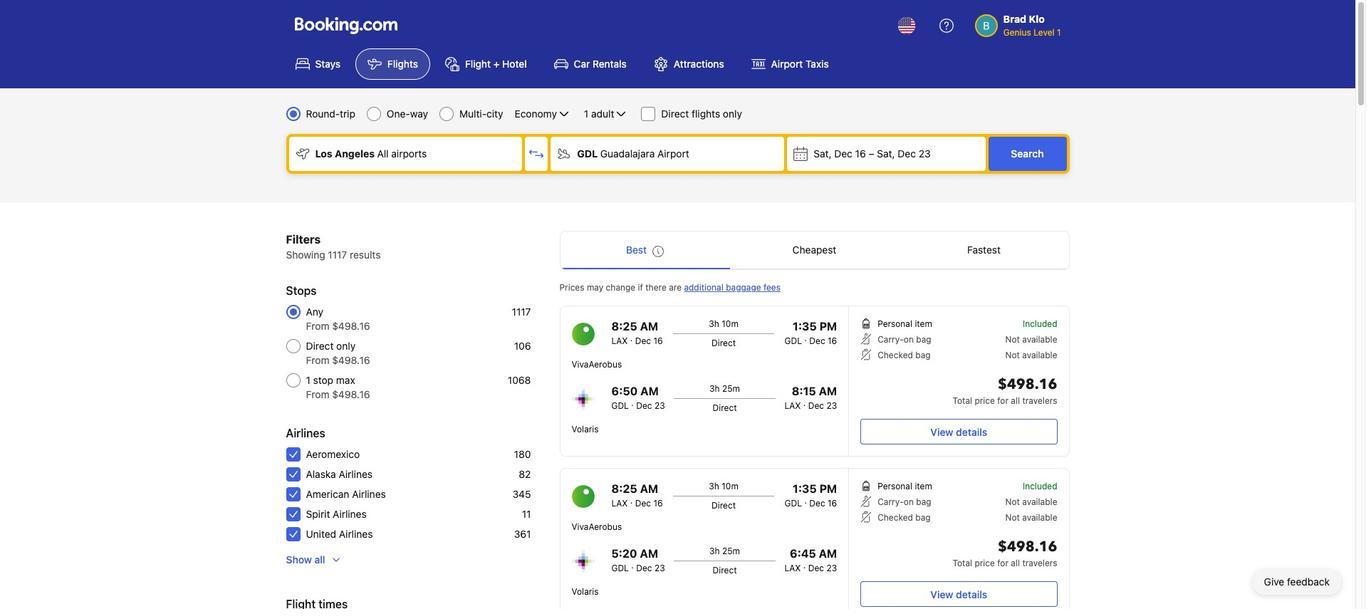 Task type: locate. For each thing, give the bounding box(es) containing it.
united airlines
[[306, 528, 373, 540]]

0 vertical spatial pm
[[820, 320, 837, 333]]

1 vertical spatial 25m
[[722, 546, 740, 556]]

8:25 am lax . dec 16 for 5:20
[[612, 482, 663, 509]]

2 vertical spatial 1
[[306, 374, 311, 386]]

1 stop max from $498.16
[[306, 374, 370, 400]]

volaris for 5:20
[[572, 586, 599, 597]]

1 left stop
[[306, 374, 311, 386]]

any from $498.16
[[306, 306, 370, 332]]

price for 6:45 am
[[975, 558, 995, 569]]

1 inside 1 stop max from $498.16
[[306, 374, 311, 386]]

10m
[[722, 318, 739, 329], [722, 481, 739, 492]]

1 price from the top
[[975, 395, 995, 406]]

1:35 for 8:15
[[793, 320, 817, 333]]

23 for 8:15 am
[[827, 400, 837, 411]]

am inside 8:15 am lax . dec 23
[[819, 385, 837, 398]]

1 sat, from the left
[[814, 147, 832, 160]]

booking.com logo image
[[295, 17, 397, 34], [295, 17, 397, 34]]

1 not available from the top
[[1006, 334, 1058, 345]]

1 vertical spatial carry-
[[878, 497, 904, 507]]

gdl down 6:50 on the bottom of page
[[612, 400, 629, 411]]

united
[[306, 528, 336, 540]]

25m for 6:45 am
[[722, 546, 740, 556]]

2 total from the top
[[953, 558, 973, 569]]

1 right 'level'
[[1057, 27, 1061, 38]]

1 vertical spatial personal item
[[878, 481, 933, 492]]

16 down the there
[[654, 336, 663, 346]]

1 vertical spatial details
[[956, 588, 988, 600]]

dec left –
[[835, 147, 853, 160]]

am inside 5:20 am gdl . dec 23
[[640, 547, 658, 560]]

from down stop
[[306, 388, 330, 400]]

dec down 8:15
[[809, 400, 824, 411]]

0 vertical spatial 25m
[[722, 383, 740, 394]]

3h
[[709, 318, 720, 329], [710, 383, 720, 394], [709, 481, 720, 492], [710, 546, 720, 556]]

0 vertical spatial included
[[1023, 318, 1058, 329]]

airlines down "alaska airlines"
[[352, 488, 386, 500]]

sat, dec 16 – sat, dec 23
[[814, 147, 931, 160]]

only inside direct only from $498.16
[[336, 340, 356, 352]]

0 horizontal spatial 1
[[306, 374, 311, 386]]

8:25
[[612, 320, 638, 333], [612, 482, 638, 495]]

4 available from the top
[[1023, 512, 1058, 523]]

attractions
[[674, 58, 724, 70]]

1117
[[328, 249, 347, 261], [512, 306, 531, 318]]

lax down the 6:45
[[785, 563, 801, 574]]

1 vertical spatial from
[[306, 354, 330, 366]]

3 from from the top
[[306, 388, 330, 400]]

0 vertical spatial carry-on bag
[[878, 334, 932, 345]]

airport left taxis
[[771, 58, 803, 70]]

only down any from $498.16
[[336, 340, 356, 352]]

1 vertical spatial checked bag
[[878, 512, 931, 523]]

details
[[956, 426, 988, 438], [956, 588, 988, 600]]

1 vertical spatial volaris
[[572, 586, 599, 597]]

from up stop
[[306, 354, 330, 366]]

sat, left –
[[814, 147, 832, 160]]

8:25 up 5:20
[[612, 482, 638, 495]]

1 vertical spatial $498.16 total price for all travelers
[[953, 537, 1058, 569]]

1 vertical spatial 3h 10m
[[709, 481, 739, 492]]

1 vertical spatial item
[[915, 481, 933, 492]]

1 travelers from the top
[[1023, 395, 1058, 406]]

cheapest
[[793, 244, 837, 256]]

2 3h 25m from the top
[[710, 546, 740, 556]]

only right flights on the top right of the page
[[723, 108, 742, 120]]

2 10m from the top
[[722, 481, 739, 492]]

2 vivaaerobus from the top
[[572, 522, 622, 532]]

1:35
[[793, 320, 817, 333], [793, 482, 817, 495]]

angeles
[[335, 147, 375, 160]]

dec
[[835, 147, 853, 160], [898, 147, 916, 160], [635, 336, 651, 346], [810, 336, 826, 346], [636, 400, 652, 411], [809, 400, 824, 411], [635, 498, 651, 509], [810, 498, 826, 509], [636, 563, 652, 574], [809, 563, 824, 574]]

1 adult button
[[583, 105, 630, 123]]

0 horizontal spatial only
[[336, 340, 356, 352]]

1 vertical spatial pm
[[820, 482, 837, 495]]

1 vivaaerobus from the top
[[572, 359, 622, 370]]

16 inside dropdown button
[[855, 147, 866, 160]]

1 horizontal spatial 1
[[584, 108, 589, 120]]

gdl up 8:15
[[785, 336, 802, 346]]

dec inside 6:45 am lax . dec 23
[[809, 563, 824, 574]]

3h 25m for 8:15 am
[[710, 383, 740, 394]]

1 vertical spatial 1
[[584, 108, 589, 120]]

0 horizontal spatial 1117
[[328, 249, 347, 261]]

airlines down spirit airlines
[[339, 528, 373, 540]]

23 inside 6:50 am gdl . dec 23
[[655, 400, 665, 411]]

1 vertical spatial included
[[1023, 481, 1058, 492]]

1 horizontal spatial airport
[[771, 58, 803, 70]]

2 8:25 from the top
[[612, 482, 638, 495]]

checked for 8:15 am
[[878, 350, 913, 361]]

2 vertical spatial from
[[306, 388, 330, 400]]

0 vertical spatial view details button
[[861, 419, 1058, 445]]

4 not from the top
[[1006, 512, 1020, 523]]

1 from from the top
[[306, 320, 330, 332]]

1 3h 25m from the top
[[710, 383, 740, 394]]

one-
[[387, 108, 410, 120]]

1 vertical spatial 1:35 pm gdl . dec 16
[[785, 482, 837, 509]]

1 vertical spatial view
[[931, 588, 954, 600]]

1 vertical spatial airport
[[658, 147, 690, 160]]

+
[[494, 58, 500, 70]]

any
[[306, 306, 323, 318]]

1 volaris from the top
[[572, 424, 599, 435]]

3 not available from the top
[[1006, 497, 1058, 507]]

2 personal item from the top
[[878, 481, 933, 492]]

lax inside 8:15 am lax . dec 23
[[785, 400, 801, 411]]

2 on from the top
[[904, 497, 914, 507]]

1 vertical spatial view details
[[931, 588, 988, 600]]

airlines up american airlines
[[339, 468, 373, 480]]

sat, right –
[[877, 147, 895, 160]]

dec down 6:50 on the bottom of page
[[636, 400, 652, 411]]

0 vertical spatial vivaaerobus
[[572, 359, 622, 370]]

sat,
[[814, 147, 832, 160], [877, 147, 895, 160]]

carry-on bag for 8:15 am
[[878, 334, 932, 345]]

give feedback button
[[1253, 569, 1342, 595]]

1 carry-on bag from the top
[[878, 334, 932, 345]]

1 $498.16 total price for all travelers from the top
[[953, 375, 1058, 406]]

car
[[574, 58, 590, 70]]

0 vertical spatial volaris
[[572, 424, 599, 435]]

0 horizontal spatial sat,
[[814, 147, 832, 160]]

travelers
[[1023, 395, 1058, 406], [1023, 558, 1058, 569]]

. inside 6:50 am gdl . dec 23
[[631, 398, 634, 408]]

1 vertical spatial 1:35
[[793, 482, 817, 495]]

$498.16 inside any from $498.16
[[332, 320, 370, 332]]

8:25 down "change"
[[612, 320, 638, 333]]

available
[[1023, 334, 1058, 345], [1023, 350, 1058, 361], [1023, 497, 1058, 507], [1023, 512, 1058, 523]]

1 vertical spatial 8:25
[[612, 482, 638, 495]]

1 10m from the top
[[722, 318, 739, 329]]

vivaaerobus up 6:50 on the bottom of page
[[572, 359, 622, 370]]

2 checked bag from the top
[[878, 512, 931, 523]]

2 travelers from the top
[[1023, 558, 1058, 569]]

cheapest button
[[730, 232, 900, 269]]

gdl inside 6:50 am gdl . dec 23
[[612, 400, 629, 411]]

1:35 pm gdl . dec 16 up 8:15
[[785, 320, 837, 346]]

1 inside brad klo genius level 1
[[1057, 27, 1061, 38]]

0 vertical spatial details
[[956, 426, 988, 438]]

0 vertical spatial price
[[975, 395, 995, 406]]

1 vertical spatial checked
[[878, 512, 913, 523]]

0 vertical spatial for
[[998, 395, 1009, 406]]

airlines for american airlines
[[352, 488, 386, 500]]

1 checked from the top
[[878, 350, 913, 361]]

dec inside 6:50 am gdl . dec 23
[[636, 400, 652, 411]]

if
[[638, 282, 643, 293]]

checked
[[878, 350, 913, 361], [878, 512, 913, 523]]

details for 6:45 am
[[956, 588, 988, 600]]

0 vertical spatial 1117
[[328, 249, 347, 261]]

volaris for 6:50
[[572, 424, 599, 435]]

2 view details from the top
[[931, 588, 988, 600]]

dec right –
[[898, 147, 916, 160]]

1 vertical spatial only
[[336, 340, 356, 352]]

0 vertical spatial 8:25
[[612, 320, 638, 333]]

1 for from the top
[[998, 395, 1009, 406]]

2 sat, from the left
[[877, 147, 895, 160]]

2 carry-on bag from the top
[[878, 497, 932, 507]]

1 item from the top
[[915, 318, 933, 329]]

alaska
[[306, 468, 336, 480]]

1 view from the top
[[931, 426, 954, 438]]

1117 up 106
[[512, 306, 531, 318]]

1 view details from the top
[[931, 426, 988, 438]]

dec up 8:15
[[810, 336, 826, 346]]

23 for 6:45 am
[[827, 563, 837, 574]]

am inside 6:50 am gdl . dec 23
[[641, 385, 659, 398]]

change
[[606, 282, 636, 293]]

8:25 am lax . dec 16 up 5:20
[[612, 482, 663, 509]]

airport right guadalajara
[[658, 147, 690, 160]]

2 not from the top
[[1006, 350, 1020, 361]]

1 vertical spatial 8:25 am lax . dec 16
[[612, 482, 663, 509]]

spirit
[[306, 508, 330, 520]]

brad klo genius level 1
[[1004, 13, 1061, 38]]

0 vertical spatial 1
[[1057, 27, 1061, 38]]

3h 10m
[[709, 318, 739, 329], [709, 481, 739, 492]]

for for 6:45 am
[[998, 558, 1009, 569]]

search
[[1011, 147, 1044, 160]]

1 1:35 pm gdl . dec 16 from the top
[[785, 320, 837, 346]]

$498.16 total price for all travelers for 6:45 am
[[953, 537, 1058, 569]]

airlines down american airlines
[[333, 508, 367, 520]]

0 vertical spatial item
[[915, 318, 933, 329]]

1 view details button from the top
[[861, 419, 1058, 445]]

1 inside popup button
[[584, 108, 589, 120]]

direct inside direct only from $498.16
[[306, 340, 334, 352]]

direct
[[661, 108, 689, 120], [712, 338, 736, 348], [306, 340, 334, 352], [713, 403, 737, 413], [712, 500, 736, 511], [713, 565, 737, 576]]

prices
[[560, 282, 585, 293]]

airlines for united airlines
[[339, 528, 373, 540]]

lax down 8:15
[[785, 400, 801, 411]]

1
[[1057, 27, 1061, 38], [584, 108, 589, 120], [306, 374, 311, 386]]

0 vertical spatial airport
[[771, 58, 803, 70]]

dec inside 5:20 am gdl . dec 23
[[636, 563, 652, 574]]

1 carry- from the top
[[878, 334, 904, 345]]

1 vertical spatial total
[[953, 558, 973, 569]]

1 details from the top
[[956, 426, 988, 438]]

dec inside 8:15 am lax . dec 23
[[809, 400, 824, 411]]

2 volaris from the top
[[572, 586, 599, 597]]

from inside any from $498.16
[[306, 320, 330, 332]]

flights
[[388, 58, 418, 70]]

2 personal from the top
[[878, 481, 913, 492]]

total
[[953, 395, 973, 406], [953, 558, 973, 569]]

view for 8:15 am
[[931, 426, 954, 438]]

2 horizontal spatial 1
[[1057, 27, 1061, 38]]

carry-on bag
[[878, 334, 932, 345], [878, 497, 932, 507]]

0 vertical spatial on
[[904, 334, 914, 345]]

0 vertical spatial carry-
[[878, 334, 904, 345]]

16 up 5:20 am gdl . dec 23
[[654, 498, 663, 509]]

0 vertical spatial personal item
[[878, 318, 933, 329]]

1 checked bag from the top
[[878, 350, 931, 361]]

0 vertical spatial $498.16 total price for all travelers
[[953, 375, 1058, 406]]

1 horizontal spatial sat,
[[877, 147, 895, 160]]

0 vertical spatial total
[[953, 395, 973, 406]]

for for 8:15 am
[[998, 395, 1009, 406]]

1 horizontal spatial only
[[723, 108, 742, 120]]

0 vertical spatial 1:35
[[793, 320, 817, 333]]

2 8:25 am lax . dec 16 from the top
[[612, 482, 663, 509]]

25m
[[722, 383, 740, 394], [722, 546, 740, 556]]

0 vertical spatial personal
[[878, 318, 913, 329]]

from inside 1 stop max from $498.16
[[306, 388, 330, 400]]

1:35 up 8:15
[[793, 320, 817, 333]]

gdl left guadalajara
[[577, 147, 598, 160]]

2 25m from the top
[[722, 546, 740, 556]]

carry- for 8:15 am
[[878, 334, 904, 345]]

23 inside 8:15 am lax . dec 23
[[827, 400, 837, 411]]

results
[[350, 249, 381, 261]]

1 pm from the top
[[820, 320, 837, 333]]

2 from from the top
[[306, 354, 330, 366]]

carry-
[[878, 334, 904, 345], [878, 497, 904, 507]]

4 not available from the top
[[1006, 512, 1058, 523]]

1 vertical spatial carry-on bag
[[878, 497, 932, 507]]

2 view from the top
[[931, 588, 954, 600]]

1 vertical spatial view details button
[[861, 581, 1058, 607]]

personal
[[878, 318, 913, 329], [878, 481, 913, 492]]

1 vertical spatial on
[[904, 497, 914, 507]]

1:35 pm gdl . dec 16 up the 6:45
[[785, 482, 837, 509]]

0 vertical spatial from
[[306, 320, 330, 332]]

1 25m from the top
[[722, 383, 740, 394]]

american
[[306, 488, 349, 500]]

airports
[[391, 147, 427, 160]]

1 vertical spatial vivaaerobus
[[572, 522, 622, 532]]

16 left –
[[855, 147, 866, 160]]

1 horizontal spatial 1117
[[512, 306, 531, 318]]

0 vertical spatial checked
[[878, 350, 913, 361]]

1 vertical spatial for
[[998, 558, 1009, 569]]

gdl up the 6:45
[[785, 498, 802, 509]]

round-
[[306, 108, 340, 120]]

1 3h 10m from the top
[[709, 318, 739, 329]]

23 inside 6:45 am lax . dec 23
[[827, 563, 837, 574]]

2 price from the top
[[975, 558, 995, 569]]

all for 6:50 am
[[1011, 395, 1020, 406]]

dec down if
[[635, 336, 651, 346]]

2 3h 10m from the top
[[709, 481, 739, 492]]

25m for 8:15 am
[[722, 383, 740, 394]]

0 vertical spatial only
[[723, 108, 742, 120]]

1 personal item from the top
[[878, 318, 933, 329]]

2 for from the top
[[998, 558, 1009, 569]]

vivaaerobus up 5:20
[[572, 522, 622, 532]]

lax
[[612, 336, 628, 346], [785, 400, 801, 411], [612, 498, 628, 509], [785, 563, 801, 574]]

3 not from the top
[[1006, 497, 1020, 507]]

1 on from the top
[[904, 334, 914, 345]]

tab list
[[560, 232, 1069, 270]]

view details
[[931, 426, 988, 438], [931, 588, 988, 600]]

1 8:25 from the top
[[612, 320, 638, 333]]

1 vertical spatial personal
[[878, 481, 913, 492]]

1 left adult
[[584, 108, 589, 120]]

1117 left results
[[328, 249, 347, 261]]

0 vertical spatial 1:35 pm gdl . dec 16
[[785, 320, 837, 346]]

23
[[919, 147, 931, 160], [655, 400, 665, 411], [827, 400, 837, 411], [655, 563, 665, 574], [827, 563, 837, 574]]

travelers for 8:15 am
[[1023, 395, 1058, 406]]

23 for 6:50 am
[[655, 400, 665, 411]]

dec down the 6:45
[[809, 563, 824, 574]]

2 view details button from the top
[[861, 581, 1058, 607]]

city
[[487, 108, 503, 120]]

1 vertical spatial travelers
[[1023, 558, 1058, 569]]

personal item
[[878, 318, 933, 329], [878, 481, 933, 492]]

0 vertical spatial 10m
[[722, 318, 739, 329]]

0 vertical spatial view
[[931, 426, 954, 438]]

checked bag
[[878, 350, 931, 361], [878, 512, 931, 523]]

0 vertical spatial travelers
[[1023, 395, 1058, 406]]

view details for 8:15 am
[[931, 426, 988, 438]]

personal item for 6:45 am
[[878, 481, 933, 492]]

2 item from the top
[[915, 481, 933, 492]]

23 inside 5:20 am gdl . dec 23
[[655, 563, 665, 574]]

lax inside 6:45 am lax . dec 23
[[785, 563, 801, 574]]

1117 inside filters showing 1117 results
[[328, 249, 347, 261]]

2 1:35 pm gdl . dec 16 from the top
[[785, 482, 837, 509]]

included for 6:45 am
[[1023, 481, 1058, 492]]

16 up 8:15 am lax . dec 23
[[828, 336, 837, 346]]

airlines up aeromexico
[[286, 427, 325, 440]]

$498.16 total price for all travelers
[[953, 375, 1058, 406], [953, 537, 1058, 569]]

1 8:25 am lax . dec 16 from the top
[[612, 320, 663, 346]]

2 1:35 from the top
[[793, 482, 817, 495]]

all inside button
[[315, 554, 325, 566]]

0 vertical spatial checked bag
[[878, 350, 931, 361]]

from down the any
[[306, 320, 330, 332]]

2 details from the top
[[956, 588, 988, 600]]

price for 8:15 am
[[975, 395, 995, 406]]

dec up the 6:45
[[810, 498, 826, 509]]

airlines for spirit airlines
[[333, 508, 367, 520]]

1:35 up the 6:45
[[793, 482, 817, 495]]

1 included from the top
[[1023, 318, 1058, 329]]

carry-on bag for 6:45 am
[[878, 497, 932, 507]]

8:25 am lax . dec 16 down if
[[612, 320, 663, 346]]

0 horizontal spatial airport
[[658, 147, 690, 160]]

2 checked from the top
[[878, 512, 913, 523]]

2 carry- from the top
[[878, 497, 904, 507]]

8:25 am lax . dec 16
[[612, 320, 663, 346], [612, 482, 663, 509]]

on
[[904, 334, 914, 345], [904, 497, 914, 507]]

0 vertical spatial view details
[[931, 426, 988, 438]]

sat, dec 16 – sat, dec 23 button
[[787, 137, 986, 171]]

gdl inside 5:20 am gdl . dec 23
[[612, 563, 629, 574]]

dec down 5:20
[[636, 563, 652, 574]]

2 pm from the top
[[820, 482, 837, 495]]

carry- for 6:45 am
[[878, 497, 904, 507]]

1 personal from the top
[[878, 318, 913, 329]]

2 $498.16 total price for all travelers from the top
[[953, 537, 1058, 569]]

flight + hotel
[[465, 58, 527, 70]]

. inside 8:15 am lax . dec 23
[[804, 398, 806, 408]]

1 vertical spatial 10m
[[722, 481, 739, 492]]

1 total from the top
[[953, 395, 973, 406]]

2 included from the top
[[1023, 481, 1058, 492]]

1 vertical spatial price
[[975, 558, 995, 569]]

1 vertical spatial 3h 25m
[[710, 546, 740, 556]]

1:35 pm gdl . dec 16
[[785, 320, 837, 346], [785, 482, 837, 509]]

. inside 6:45 am lax . dec 23
[[804, 560, 806, 571]]

. inside 5:20 am gdl . dec 23
[[631, 560, 634, 571]]

gdl down 5:20
[[612, 563, 629, 574]]

0 vertical spatial 3h 10m
[[709, 318, 739, 329]]

0 vertical spatial 3h 25m
[[710, 383, 740, 394]]

1 1:35 from the top
[[793, 320, 817, 333]]

view details button for 6:45 am
[[861, 581, 1058, 607]]

vivaaerobus
[[572, 359, 622, 370], [572, 522, 622, 532]]

0 vertical spatial 8:25 am lax . dec 16
[[612, 320, 663, 346]]



Task type: describe. For each thing, give the bounding box(es) containing it.
give
[[1264, 576, 1285, 588]]

8:25 am lax . dec 16 for 6:50
[[612, 320, 663, 346]]

3h 25m for 6:45 am
[[710, 546, 740, 556]]

3 available from the top
[[1023, 497, 1058, 507]]

1:35 pm gdl . dec 16 for 6:45
[[785, 482, 837, 509]]

1068
[[508, 374, 531, 386]]

best image
[[653, 246, 664, 257]]

stays link
[[283, 48, 353, 80]]

personal item for 8:15 am
[[878, 318, 933, 329]]

pm for 8:15 am
[[820, 320, 837, 333]]

180
[[514, 448, 531, 460]]

on for 6:45 am
[[904, 497, 914, 507]]

airport taxis
[[771, 58, 829, 70]]

show all button
[[280, 547, 348, 573]]

feedback
[[1288, 576, 1330, 588]]

best image
[[653, 246, 664, 257]]

max
[[336, 374, 355, 386]]

6:50 am gdl . dec 23
[[612, 385, 665, 411]]

1 for 1 adult
[[584, 108, 589, 120]]

way
[[410, 108, 428, 120]]

23 for 5:20 am
[[655, 563, 665, 574]]

1 adult
[[584, 108, 614, 120]]

fastest
[[968, 244, 1001, 256]]

los
[[315, 147, 332, 160]]

345
[[513, 488, 531, 500]]

8:25 for 6:50
[[612, 320, 638, 333]]

brad
[[1004, 13, 1027, 25]]

car rentals
[[574, 58, 627, 70]]

3h 10m for 5:20 am
[[709, 481, 739, 492]]

$498.16 inside direct only from $498.16
[[332, 354, 370, 366]]

flight + hotel link
[[433, 48, 539, 80]]

tab list containing best
[[560, 232, 1069, 270]]

1 available from the top
[[1023, 334, 1058, 345]]

total for 6:45 am
[[953, 558, 973, 569]]

dec up 5:20
[[635, 498, 651, 509]]

trip
[[340, 108, 355, 120]]

airlines for alaska airlines
[[339, 468, 373, 480]]

car rentals link
[[542, 48, 639, 80]]

taxis
[[806, 58, 829, 70]]

$498.16 total price for all travelers for 8:15 am
[[953, 375, 1058, 406]]

filters
[[286, 233, 321, 246]]

item for 6:45 am
[[915, 481, 933, 492]]

am inside 6:45 am lax . dec 23
[[819, 547, 837, 560]]

1:35 for 6:45
[[793, 482, 817, 495]]

multi-
[[460, 108, 487, 120]]

–
[[869, 147, 875, 160]]

there
[[646, 282, 667, 293]]

prices may change if there are additional baggage fees
[[560, 282, 781, 293]]

search button
[[989, 137, 1067, 171]]

klo
[[1029, 13, 1045, 25]]

$498.16 inside 1 stop max from $498.16
[[332, 388, 370, 400]]

stop
[[313, 374, 334, 386]]

attractions link
[[642, 48, 736, 80]]

view details button for 8:15 am
[[861, 419, 1058, 445]]

item for 8:15 am
[[915, 318, 933, 329]]

view for 6:45 am
[[931, 588, 954, 600]]

spirit airlines
[[306, 508, 367, 520]]

8:25 for 5:20
[[612, 482, 638, 495]]

flight
[[465, 58, 491, 70]]

all
[[377, 147, 389, 160]]

checked for 6:45 am
[[878, 512, 913, 523]]

1 not from the top
[[1006, 334, 1020, 345]]

8:15 am lax . dec 23
[[785, 385, 837, 411]]

fastest button
[[900, 232, 1069, 269]]

flights link
[[355, 48, 430, 80]]

5:20 am gdl . dec 23
[[612, 547, 665, 574]]

economy
[[515, 108, 557, 120]]

may
[[587, 282, 604, 293]]

level
[[1034, 27, 1055, 38]]

2 available from the top
[[1023, 350, 1058, 361]]

8:15
[[792, 385, 816, 398]]

106
[[514, 340, 531, 352]]

on for 8:15 am
[[904, 334, 914, 345]]

11
[[522, 508, 531, 520]]

view details for 6:45 am
[[931, 588, 988, 600]]

alaska airlines
[[306, 468, 373, 480]]

2 not available from the top
[[1006, 350, 1058, 361]]

gdl guadalajara airport
[[577, 147, 690, 160]]

american airlines
[[306, 488, 386, 500]]

best button
[[560, 232, 730, 269]]

23 inside dropdown button
[[919, 147, 931, 160]]

1:35 pm gdl . dec 16 for 8:15
[[785, 320, 837, 346]]

baggage
[[726, 282, 761, 293]]

1 for 1 stop max from $498.16
[[306, 374, 311, 386]]

flights
[[692, 108, 720, 120]]

3h 10m for 6:50 am
[[709, 318, 739, 329]]

show all
[[286, 554, 325, 566]]

hotel
[[502, 58, 527, 70]]

total for 8:15 am
[[953, 395, 973, 406]]

5:20
[[612, 547, 637, 560]]

show
[[286, 554, 312, 566]]

vivaaerobus for 6:50
[[572, 359, 622, 370]]

checked bag for 8:15 am
[[878, 350, 931, 361]]

vivaaerobus for 5:20
[[572, 522, 622, 532]]

los angeles all airports
[[315, 147, 427, 160]]

lax up 5:20
[[612, 498, 628, 509]]

6:45
[[790, 547, 816, 560]]

are
[[669, 282, 682, 293]]

6:45 am lax . dec 23
[[785, 547, 837, 574]]

details for 8:15 am
[[956, 426, 988, 438]]

round-trip
[[306, 108, 355, 120]]

82
[[519, 468, 531, 480]]

one-way
[[387, 108, 428, 120]]

all for 5:20 am
[[1011, 558, 1020, 569]]

additional baggage fees link
[[684, 282, 781, 293]]

pm for 6:45 am
[[820, 482, 837, 495]]

additional
[[684, 282, 724, 293]]

travelers for 6:45 am
[[1023, 558, 1058, 569]]

aeromexico
[[306, 448, 360, 460]]

checked bag for 6:45 am
[[878, 512, 931, 523]]

airport taxis link
[[739, 48, 841, 80]]

10m for 6:45 am
[[722, 481, 739, 492]]

guadalajara
[[600, 147, 655, 160]]

personal for 6:45 am
[[878, 481, 913, 492]]

genius
[[1004, 27, 1032, 38]]

10m for 8:15 am
[[722, 318, 739, 329]]

direct flights only
[[661, 108, 742, 120]]

fees
[[764, 282, 781, 293]]

direct only from $498.16
[[306, 340, 370, 366]]

lax up 6:50 on the bottom of page
[[612, 336, 628, 346]]

stops
[[286, 284, 317, 297]]

361
[[514, 528, 531, 540]]

multi-city
[[460, 108, 503, 120]]

from inside direct only from $498.16
[[306, 354, 330, 366]]

stays
[[315, 58, 341, 70]]

included for 8:15 am
[[1023, 318, 1058, 329]]

filters showing 1117 results
[[286, 233, 381, 261]]

1 vertical spatial 1117
[[512, 306, 531, 318]]

16 up 6:45 am lax . dec 23
[[828, 498, 837, 509]]

rentals
[[593, 58, 627, 70]]

personal for 8:15 am
[[878, 318, 913, 329]]



Task type: vqa. For each thing, say whether or not it's contained in the screenshot.


